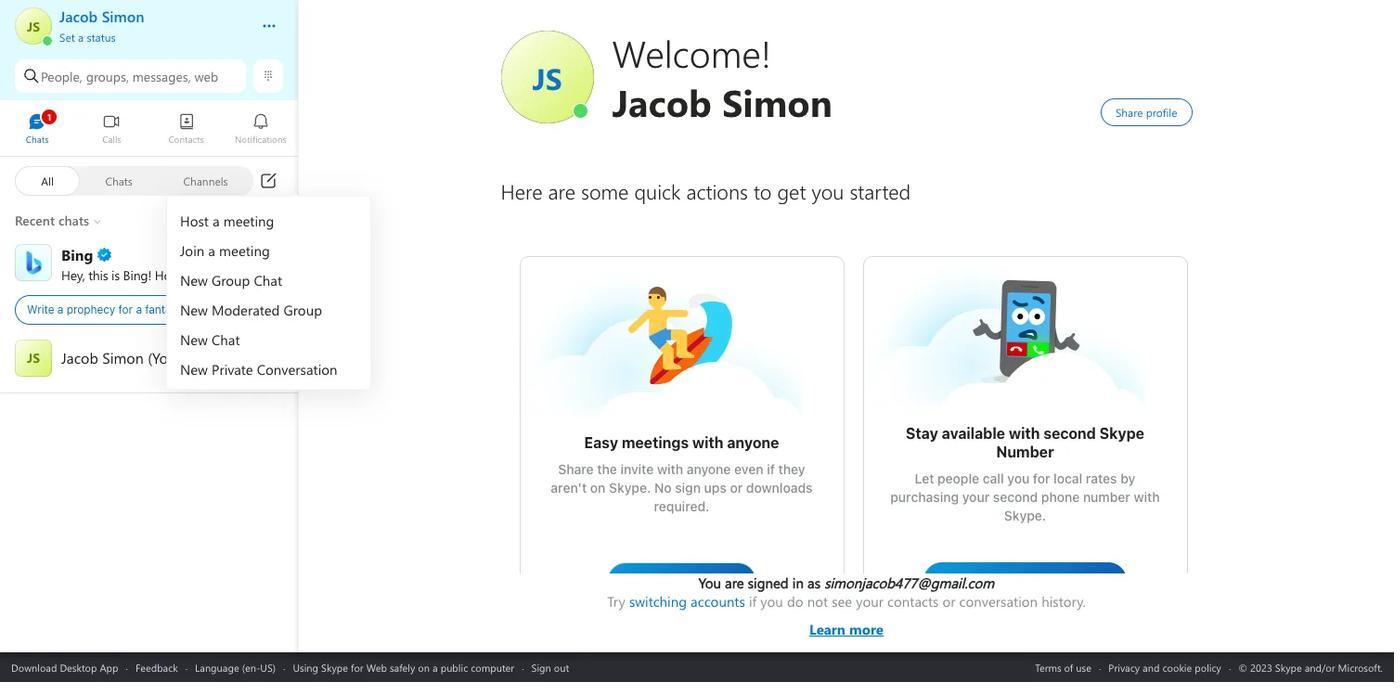 Task type: vqa. For each thing, say whether or not it's contained in the screenshot.
still
no



Task type: describe. For each thing, give the bounding box(es) containing it.
all
[[41, 173, 54, 188]]

groups,
[[86, 67, 129, 85]]

for inside let people call you for local rates by purchasing your second phone number with skype.
[[1033, 471, 1050, 486]]

can
[[184, 266, 203, 284]]

terms of use link
[[1035, 661, 1092, 674]]

today?
[[265, 266, 302, 284]]

by
[[1121, 471, 1136, 486]]

sign out link
[[532, 661, 569, 674]]

rates
[[1086, 471, 1117, 486]]

your inside try switching accounts if you do not see your contacts or conversation history. learn more
[[856, 592, 884, 611]]

skype inside stay available with second skype number
[[1100, 425, 1145, 442]]

as
[[808, 574, 821, 592]]

set a status button
[[59, 26, 243, 45]]

a left 'public' on the left bottom
[[433, 661, 438, 674]]

downloads
[[746, 480, 813, 496]]

learn more link
[[607, 611, 1086, 639]]

you
[[699, 574, 721, 592]]

privacy and cookie policy link
[[1109, 661, 1222, 674]]

this
[[88, 266, 108, 284]]

people, groups, messages, web
[[41, 67, 218, 85]]

chats
[[105, 173, 133, 188]]

2 vertical spatial for
[[351, 661, 364, 674]]

privacy and cookie policy
[[1109, 661, 1222, 674]]

using skype for web safely on a public computer link
[[293, 661, 514, 674]]

is
[[111, 266, 120, 284]]

people
[[938, 471, 980, 486]]

status
[[87, 30, 116, 45]]

see
[[832, 592, 852, 611]]

a left 'fantasy'
[[136, 303, 142, 317]]

with inside let people call you for local rates by purchasing your second phone number with skype.
[[1134, 489, 1160, 505]]

using
[[293, 661, 318, 674]]

ups
[[704, 480, 727, 496]]

out
[[554, 661, 569, 674]]

whosthis
[[970, 276, 1027, 295]]

0 vertical spatial anyone
[[727, 434, 779, 451]]

more
[[850, 620, 884, 639]]

a right write in the left top of the page
[[57, 303, 63, 317]]

with inside share the invite with anyone even if they aren't on skype. no sign ups or downloads required.
[[657, 461, 683, 477]]

computer
[[471, 661, 514, 674]]

skype. inside share the invite with anyone even if they aren't on skype. no sign ups or downloads required.
[[609, 480, 651, 496]]

a inside button
[[78, 30, 84, 45]]

(en-
[[242, 661, 260, 674]]

i
[[207, 266, 210, 284]]

terms of use
[[1035, 661, 1092, 674]]

1 vertical spatial on
[[418, 661, 430, 674]]

stay
[[906, 425, 938, 442]]

privacy
[[1109, 661, 1140, 674]]

feedback link
[[135, 661, 178, 674]]

feedback
[[135, 661, 178, 674]]

phone
[[1042, 489, 1080, 505]]

in
[[793, 574, 804, 592]]

bing
[[123, 266, 148, 284]]

easy
[[584, 434, 618, 451]]

your inside let people call you for local rates by purchasing your second phone number with skype.
[[962, 489, 990, 505]]

switching accounts link
[[629, 592, 745, 611]]

if inside share the invite with anyone even if they aren't on skype. no sign ups or downloads required.
[[767, 461, 775, 477]]

let
[[915, 471, 934, 486]]

sign
[[675, 480, 701, 496]]

call
[[983, 471, 1004, 486]]

no
[[654, 480, 672, 496]]

fantasy
[[145, 303, 183, 317]]

how
[[155, 266, 181, 284]]

skype. inside let people call you for local rates by purchasing your second phone number with skype.
[[1004, 508, 1046, 524]]

channels
[[183, 173, 228, 188]]

download
[[11, 661, 57, 674]]

write
[[27, 303, 54, 317]]



Task type: locate. For each thing, give the bounding box(es) containing it.
accounts
[[691, 592, 745, 611]]

people, groups, messages, web button
[[15, 59, 246, 93]]

try
[[607, 592, 626, 611]]

or inside share the invite with anyone even if they aren't on skype. no sign ups or downloads required.
[[730, 480, 743, 496]]

invite
[[621, 461, 654, 477]]

tab list
[[0, 105, 298, 156]]

0 vertical spatial if
[[767, 461, 775, 477]]

app
[[100, 661, 118, 674]]

hey,
[[61, 266, 85, 284]]

skype up by in the bottom of the page
[[1100, 425, 1145, 442]]

1 vertical spatial anyone
[[687, 461, 731, 477]]

you right call
[[1008, 471, 1030, 486]]

local
[[1054, 471, 1083, 486]]

anyone inside share the invite with anyone even if they aren't on skype. no sign ups or downloads required.
[[687, 461, 731, 477]]

with inside stay available with second skype number
[[1009, 425, 1040, 442]]

share
[[558, 461, 594, 477]]

conversation
[[960, 592, 1038, 611]]

contacts
[[888, 592, 939, 611]]

0 vertical spatial skype.
[[609, 480, 651, 496]]

even
[[734, 461, 764, 477]]

download desktop app
[[11, 661, 118, 674]]

2 horizontal spatial you
[[1008, 471, 1030, 486]]

you left do on the bottom of page
[[761, 592, 783, 611]]

0 horizontal spatial you
[[241, 266, 262, 284]]

on
[[590, 480, 606, 496], [418, 661, 430, 674]]

you inside let people call you for local rates by purchasing your second phone number with skype.
[[1008, 471, 1030, 486]]

second inside stay available with second skype number
[[1044, 425, 1096, 442]]

and
[[1143, 661, 1160, 674]]

if up downloads on the bottom
[[767, 461, 775, 477]]

messages,
[[133, 67, 191, 85]]

people,
[[41, 67, 82, 85]]

anyone up ups
[[687, 461, 731, 477]]

0 horizontal spatial or
[[730, 480, 743, 496]]

hey, this is bing ! how can i help you today?
[[61, 266, 305, 284]]

the
[[597, 461, 617, 477]]

write a prophecy for a fantasy novel
[[27, 303, 214, 317]]

or right ups
[[730, 480, 743, 496]]

1 vertical spatial skype.
[[1004, 508, 1046, 524]]

easy meetings with anyone
[[584, 434, 779, 451]]

0 vertical spatial skype
[[1100, 425, 1145, 442]]

or
[[730, 480, 743, 496], [943, 592, 956, 611]]

available
[[942, 425, 1005, 442]]

1 horizontal spatial skype.
[[1004, 508, 1046, 524]]

0 vertical spatial or
[[730, 480, 743, 496]]

you inside try switching accounts if you do not see your contacts or conversation history. learn more
[[761, 592, 783, 611]]

share the invite with anyone even if they aren't on skype. no sign ups or downloads required.
[[551, 461, 816, 514]]

for left web
[[351, 661, 364, 674]]

switching
[[629, 592, 687, 611]]

desktop
[[60, 661, 97, 674]]

for left local on the right of the page
[[1033, 471, 1050, 486]]

0 horizontal spatial skype.
[[609, 480, 651, 496]]

history.
[[1042, 592, 1086, 611]]

menu
[[167, 201, 370, 389]]

public
[[441, 661, 468, 674]]

anyone
[[727, 434, 779, 451], [687, 461, 731, 477]]

web
[[194, 67, 218, 85]]

0 horizontal spatial second
[[993, 489, 1038, 505]]

or right contacts
[[943, 592, 956, 611]]

if right are
[[749, 592, 757, 611]]

download desktop app link
[[11, 661, 118, 674]]

not
[[807, 592, 828, 611]]

0 horizontal spatial on
[[418, 661, 430, 674]]

1 horizontal spatial on
[[590, 480, 606, 496]]

with up number
[[1009, 425, 1040, 442]]

0 horizontal spatial your
[[856, 592, 884, 611]]

language (en-us)
[[195, 661, 276, 674]]

0 vertical spatial second
[[1044, 425, 1096, 442]]

safely
[[390, 661, 415, 674]]

aren't
[[551, 480, 587, 496]]

they
[[778, 461, 805, 477]]

using skype for web safely on a public computer
[[293, 661, 514, 674]]

learn
[[810, 620, 846, 639]]

you right 'help'
[[241, 266, 262, 284]]

policy
[[1195, 661, 1222, 674]]

second down call
[[993, 489, 1038, 505]]

stay available with second skype number
[[906, 425, 1148, 460]]

are
[[725, 574, 744, 592]]

1 horizontal spatial skype
[[1100, 425, 1145, 442]]

on right safely
[[418, 661, 430, 674]]

your right see
[[856, 592, 884, 611]]

1 horizontal spatial second
[[1044, 425, 1096, 442]]

cookie
[[1163, 661, 1192, 674]]

0 vertical spatial your
[[962, 489, 990, 505]]

0 horizontal spatial if
[[749, 592, 757, 611]]

1 horizontal spatial you
[[761, 592, 783, 611]]

set
[[59, 30, 75, 45]]

on inside share the invite with anyone even if they aren't on skype. no sign ups or downloads required.
[[590, 480, 606, 496]]

0 vertical spatial for
[[118, 303, 133, 317]]

for right prophecy
[[118, 303, 133, 317]]

1 horizontal spatial for
[[351, 661, 364, 674]]

second up local on the right of the page
[[1044, 425, 1096, 442]]

with up ups
[[693, 434, 724, 451]]

prophecy
[[67, 303, 115, 317]]

1 vertical spatial your
[[856, 592, 884, 611]]

anyone up even
[[727, 434, 779, 451]]

signed
[[748, 574, 789, 592]]

skype
[[1100, 425, 1145, 442], [321, 661, 348, 674]]

with up no
[[657, 461, 683, 477]]

you are signed in as
[[699, 574, 825, 592]]

sign out
[[532, 661, 569, 674]]

1 vertical spatial or
[[943, 592, 956, 611]]

with down by in the bottom of the page
[[1134, 489, 1160, 505]]

terms
[[1035, 661, 1062, 674]]

web
[[366, 661, 387, 674]]

meetings
[[622, 434, 689, 451]]

second inside let people call you for local rates by purchasing your second phone number with skype.
[[993, 489, 1038, 505]]

skype right using
[[321, 661, 348, 674]]

on down the
[[590, 480, 606, 496]]

skype.
[[609, 480, 651, 496], [1004, 508, 1046, 524]]

a right set
[[78, 30, 84, 45]]

1 horizontal spatial or
[[943, 592, 956, 611]]

1 vertical spatial skype
[[321, 661, 348, 674]]

required.
[[654, 499, 710, 514]]

1 horizontal spatial if
[[767, 461, 775, 477]]

number
[[996, 444, 1054, 460]]

1 vertical spatial if
[[749, 592, 757, 611]]

if inside try switching accounts if you do not see your contacts or conversation history. learn more
[[749, 592, 757, 611]]

skype. down phone
[[1004, 508, 1046, 524]]

0 horizontal spatial skype
[[321, 661, 348, 674]]

purchasing
[[891, 489, 959, 505]]

1 vertical spatial you
[[1008, 471, 1030, 486]]

help
[[213, 266, 238, 284]]

!
[[148, 266, 152, 284]]

mansurfer
[[626, 285, 693, 305]]

your
[[962, 489, 990, 505], [856, 592, 884, 611]]

0 horizontal spatial for
[[118, 303, 133, 317]]

1 vertical spatial second
[[993, 489, 1038, 505]]

novel
[[186, 303, 214, 317]]

0 vertical spatial you
[[241, 266, 262, 284]]

sign
[[532, 661, 551, 674]]

or inside try switching accounts if you do not see your contacts or conversation history. learn more
[[943, 592, 956, 611]]

try switching accounts if you do not see your contacts or conversation history. learn more
[[607, 592, 1086, 639]]

do
[[787, 592, 804, 611]]

1 horizontal spatial your
[[962, 489, 990, 505]]

you
[[241, 266, 262, 284], [1008, 471, 1030, 486], [761, 592, 783, 611]]

use
[[1076, 661, 1092, 674]]

0 vertical spatial on
[[590, 480, 606, 496]]

2 vertical spatial you
[[761, 592, 783, 611]]

with
[[1009, 425, 1040, 442], [693, 434, 724, 451], [657, 461, 683, 477], [1134, 489, 1160, 505]]

number
[[1083, 489, 1131, 505]]

us)
[[260, 661, 276, 674]]

1 vertical spatial for
[[1033, 471, 1050, 486]]

your down call
[[962, 489, 990, 505]]

skype. down invite
[[609, 480, 651, 496]]

let people call you for local rates by purchasing your second phone number with skype.
[[891, 471, 1164, 524]]

of
[[1064, 661, 1073, 674]]

2 horizontal spatial for
[[1033, 471, 1050, 486]]

language
[[195, 661, 239, 674]]

set a status
[[59, 30, 116, 45]]



